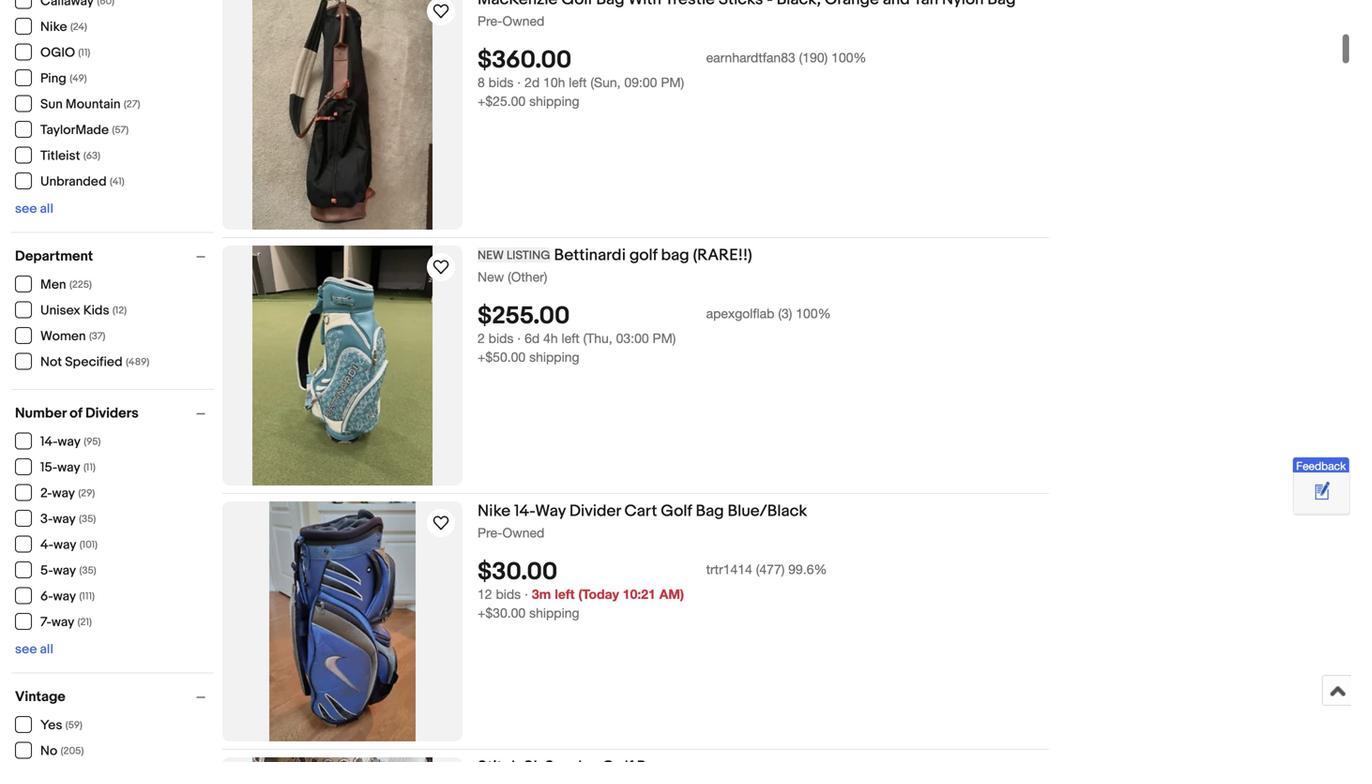 Task type: describe. For each thing, give the bounding box(es) containing it.
2d
[[525, 75, 540, 90]]

10:21
[[623, 587, 656, 603]]

no
[[40, 744, 57, 760]]

bag
[[696, 502, 724, 522]]

earnhardtfan83
[[706, 50, 796, 65]]

taylormade (57)
[[40, 122, 129, 138]]

+$30.00
[[478, 606, 526, 621]]

nike for 14-
[[478, 502, 511, 522]]

mackenzie golf bag with trestle sticks - black, orange and tan nylon bag image
[[252, 0, 433, 230]]

men (225)
[[40, 277, 92, 293]]

left for $255.00
[[562, 331, 580, 346]]

6-
[[40, 589, 53, 605]]

bag
[[661, 246, 689, 266]]

mountain
[[66, 97, 121, 113]]

(489)
[[126, 357, 149, 369]]

4h
[[543, 331, 558, 346]]

(190)
[[799, 50, 828, 65]]

(24)
[[70, 21, 87, 33]]

(59)
[[66, 720, 82, 732]]

nike (24)
[[40, 19, 87, 35]]

nike for (24)
[[40, 19, 67, 35]]

unbranded (41)
[[40, 174, 124, 190]]

2-
[[40, 486, 52, 502]]

apexgolflab
[[706, 306, 775, 322]]

(3)
[[778, 306, 792, 322]]

trtr1414
[[706, 562, 752, 578]]

4-
[[40, 538, 53, 554]]

stitch sl sunday golf bag image
[[252, 758, 433, 763]]

(35) for 3-way
[[79, 514, 96, 526]]

7-way (21)
[[40, 615, 92, 631]]

nike 14-way divider cart golf bag blue/black pre-owned
[[478, 502, 807, 541]]

pre-owned
[[478, 13, 545, 29]]

men
[[40, 277, 66, 293]]

titleist
[[40, 148, 80, 164]]

vintage button
[[15, 689, 214, 706]]

golf
[[661, 502, 692, 522]]

trtr1414 (477) 99.6% 12 bids · 3m left (today 10:21 am) +$30.00 shipping
[[478, 562, 827, 621]]

1 heading from the top
[[478, 0, 1016, 9]]

pm) for $360.00
[[661, 75, 684, 90]]

· for $30.00
[[525, 587, 528, 603]]

vintage
[[15, 689, 65, 706]]

7-
[[40, 615, 51, 631]]

nike 14-way divider cart golf bag blue/black image
[[269, 502, 416, 742]]

way for 14-
[[58, 434, 81, 450]]

1 pre- from the top
[[478, 13, 502, 29]]

2 heading from the top
[[478, 758, 665, 763]]

not
[[40, 355, 62, 371]]

see all button for 7-
[[15, 642, 53, 658]]

bids for $30.00
[[496, 587, 521, 603]]

1 new from the top
[[478, 249, 504, 263]]

see all for 7-way
[[15, 642, 53, 658]]

of
[[70, 405, 82, 422]]

see for unbranded
[[15, 201, 37, 217]]

(63)
[[83, 150, 100, 162]]

way for 4-
[[53, 538, 76, 554]]

12
[[478, 587, 492, 603]]

ping
[[40, 71, 66, 87]]

+$25.00
[[478, 94, 526, 109]]

new listing bettinardi golf bag (rare!!) new (other)
[[478, 246, 752, 285]]

number of dividers
[[15, 405, 139, 422]]

ogio
[[40, 45, 75, 61]]

all for unbranded
[[40, 201, 53, 217]]

yes (59)
[[40, 718, 82, 734]]

5-
[[40, 563, 53, 579]]

shipping inside 'trtr1414 (477) 99.6% 12 bids · 3m left (today 10:21 am) +$30.00 shipping'
[[529, 606, 579, 621]]

2
[[478, 331, 485, 346]]

ogio (11)
[[40, 45, 90, 61]]

bettinardi golf bag (rare!!) heading
[[478, 246, 752, 266]]

department
[[15, 248, 93, 265]]

14- inside the nike 14-way divider cart golf bag blue/black pre-owned
[[514, 502, 535, 522]]

1 owned from the top
[[502, 13, 545, 29]]

pre- inside the nike 14-way divider cart golf bag blue/black pre-owned
[[478, 525, 502, 541]]

way for 5-
[[53, 563, 76, 579]]

specified
[[65, 355, 123, 371]]

way
[[535, 502, 566, 522]]

unisex
[[40, 303, 80, 319]]

(101)
[[80, 540, 98, 552]]

(111)
[[79, 591, 95, 603]]

number of dividers button
[[15, 405, 214, 422]]

bettinardi
[[554, 246, 626, 266]]

way for 15-
[[57, 460, 80, 476]]

(35) for 5-way
[[79, 565, 96, 578]]

feedback
[[1296, 460, 1346, 473]]

way for 3-
[[53, 512, 76, 528]]



Task type: locate. For each thing, give the bounding box(es) containing it.
$30.00
[[478, 559, 558, 588]]

(49)
[[70, 73, 87, 85]]

owned down way
[[502, 525, 545, 541]]

15-way (11)
[[40, 460, 96, 476]]

10h
[[543, 75, 565, 90]]

bids up +$30.00
[[496, 587, 521, 603]]

0 vertical spatial new
[[478, 249, 504, 263]]

(21)
[[78, 617, 92, 629]]

100% inside apexgolflab (3) 100% 2 bids · 6d 4h left (thu, 03:00 pm) +$50.00 shipping
[[796, 306, 831, 322]]

100% right (3)
[[796, 306, 831, 322]]

women (37)
[[40, 329, 105, 345]]

· left 6d
[[517, 331, 521, 346]]

(sun,
[[591, 75, 621, 90]]

unbranded
[[40, 174, 107, 190]]

see for 7-way
[[15, 642, 37, 658]]

2 shipping from the top
[[529, 350, 579, 365]]

no (205)
[[40, 744, 84, 760]]

2 pre- from the top
[[478, 525, 502, 541]]

2 new from the top
[[478, 269, 504, 285]]

all down 7-
[[40, 642, 53, 658]]

(11) inside ogio (11)
[[78, 47, 90, 59]]

see all button down 'unbranded'
[[15, 201, 53, 217]]

women
[[40, 329, 86, 345]]

bids
[[489, 75, 514, 90], [489, 331, 514, 346], [496, 587, 521, 603]]

100% for $255.00
[[796, 306, 831, 322]]

09:00
[[624, 75, 657, 90]]

ping (49)
[[40, 71, 87, 87]]

1 vertical spatial new
[[478, 269, 504, 285]]

(41)
[[110, 176, 124, 188]]

see
[[15, 201, 37, 217], [15, 642, 37, 658]]

0 vertical spatial (11)
[[78, 47, 90, 59]]

14-
[[40, 434, 58, 450], [514, 502, 535, 522]]

shipping for $255.00
[[529, 350, 579, 365]]

bids inside 'trtr1414 (477) 99.6% 12 bids · 3m left (today 10:21 am) +$30.00 shipping'
[[496, 587, 521, 603]]

0 vertical spatial pm)
[[661, 75, 684, 90]]

· left 3m
[[525, 587, 528, 603]]

1 all from the top
[[40, 201, 53, 217]]

1 (35) from the top
[[79, 514, 96, 526]]

1 vertical spatial see
[[15, 642, 37, 658]]

listing
[[507, 249, 550, 263]]

· for $255.00
[[517, 331, 521, 346]]

pm) inside apexgolflab (3) 100% 2 bids · 6d 4h left (thu, 03:00 pm) +$50.00 shipping
[[653, 331, 676, 346]]

(rare!!)
[[693, 246, 752, 266]]

1 vertical spatial bids
[[489, 331, 514, 346]]

nike left (24) on the left top of the page
[[40, 19, 67, 35]]

way up 2-way (29)
[[57, 460, 80, 476]]

1 vertical spatial shipping
[[529, 350, 579, 365]]

99.6%
[[788, 562, 827, 578]]

left inside apexgolflab (3) 100% 2 bids · 6d 4h left (thu, 03:00 pm) +$50.00 shipping
[[562, 331, 580, 346]]

1 vertical spatial owned
[[502, 525, 545, 541]]

way left (29)
[[52, 486, 75, 502]]

3 shipping from the top
[[529, 606, 579, 621]]

shipping down 4h
[[529, 350, 579, 365]]

bids for $360.00
[[489, 75, 514, 90]]

14- up the 15- on the left bottom of page
[[40, 434, 58, 450]]

1 vertical spatial see all button
[[15, 642, 53, 658]]

way up 6-way (111)
[[53, 563, 76, 579]]

left right 10h
[[569, 75, 587, 90]]

(35) inside 3-way (35)
[[79, 514, 96, 526]]

2 vertical spatial ·
[[525, 587, 528, 603]]

department button
[[15, 248, 214, 265]]

(11) down (24) on the left top of the page
[[78, 47, 90, 59]]

(27)
[[124, 99, 140, 111]]

· left 2d on the top of the page
[[517, 75, 521, 90]]

blue/black
[[728, 502, 807, 522]]

way left the (111)
[[53, 589, 76, 605]]

· inside earnhardtfan83 (190) 100% 8 bids · 2d 10h left (sun, 09:00 pm) +$25.00 shipping
[[517, 75, 521, 90]]

0 vertical spatial shipping
[[529, 94, 579, 109]]

0 vertical spatial (35)
[[79, 514, 96, 526]]

way for 6-
[[53, 589, 76, 605]]

1 horizontal spatial nike
[[478, 502, 511, 522]]

sun
[[40, 97, 63, 113]]

0 horizontal spatial 14-
[[40, 434, 58, 450]]

2 vertical spatial shipping
[[529, 606, 579, 621]]

nike inside the nike 14-way divider cart golf bag blue/black pre-owned
[[478, 502, 511, 522]]

left
[[569, 75, 587, 90], [562, 331, 580, 346], [555, 587, 575, 603]]

1 horizontal spatial 100%
[[832, 50, 867, 65]]

0 vertical spatial see all
[[15, 201, 53, 217]]

(37)
[[89, 331, 105, 343]]

left for $360.00
[[569, 75, 587, 90]]

shipping inside earnhardtfan83 (190) 100% 8 bids · 2d 10h left (sun, 09:00 pm) +$25.00 shipping
[[529, 94, 579, 109]]

owned
[[502, 13, 545, 29], [502, 525, 545, 541]]

way left the (101) at the left of page
[[53, 538, 76, 554]]

see all button down 7-
[[15, 642, 53, 658]]

6-way (111)
[[40, 589, 95, 605]]

03:00
[[616, 331, 649, 346]]

1 vertical spatial (11)
[[83, 462, 96, 474]]

pm) right 09:00
[[661, 75, 684, 90]]

bids inside earnhardtfan83 (190) 100% 8 bids · 2d 10h left (sun, 09:00 pm) +$25.00 shipping
[[489, 75, 514, 90]]

0 vertical spatial bids
[[489, 75, 514, 90]]

0 vertical spatial left
[[569, 75, 587, 90]]

14-way (95)
[[40, 434, 101, 450]]

0 vertical spatial nike
[[40, 19, 67, 35]]

shipping inside apexgolflab (3) 100% 2 bids · 6d 4h left (thu, 03:00 pm) +$50.00 shipping
[[529, 350, 579, 365]]

dividers
[[85, 405, 139, 422]]

(225)
[[69, 279, 92, 291]]

pre- right watch mackenzie golf bag with trestle sticks - black, orange and tan nylon bag image
[[478, 13, 502, 29]]

way down 2-way (29)
[[53, 512, 76, 528]]

new
[[478, 249, 504, 263], [478, 269, 504, 285]]

pm) right 03:00
[[653, 331, 676, 346]]

left inside earnhardtfan83 (190) 100% 8 bids · 2d 10h left (sun, 09:00 pm) +$25.00 shipping
[[569, 75, 587, 90]]

+$50.00
[[478, 350, 526, 365]]

2 (35) from the top
[[79, 565, 96, 578]]

new left (other)
[[478, 269, 504, 285]]

· inside apexgolflab (3) 100% 2 bids · 6d 4h left (thu, 03:00 pm) +$50.00 shipping
[[517, 331, 521, 346]]

titleist (63)
[[40, 148, 100, 164]]

$360.00
[[478, 46, 572, 75]]

way for 7-
[[51, 615, 74, 631]]

(29)
[[78, 488, 95, 500]]

· inside 'trtr1414 (477) 99.6% 12 bids · 3m left (today 10:21 am) +$30.00 shipping'
[[525, 587, 528, 603]]

see all button for unbranded
[[15, 201, 53, 217]]

nike right watch nike 14-way divider cart golf bag blue/black "image"
[[478, 502, 511, 522]]

(35) up the (111)
[[79, 565, 96, 578]]

1 shipping from the top
[[529, 94, 579, 109]]

bids up +$25.00
[[489, 75, 514, 90]]

3m
[[532, 587, 551, 603]]

owned inside the nike 14-way divider cart golf bag blue/black pre-owned
[[502, 525, 545, 541]]

taylormade
[[40, 122, 109, 138]]

nike 14-way divider cart golf bag blue/black link
[[478, 502, 1049, 525]]

(11)
[[78, 47, 90, 59], [83, 462, 96, 474]]

5-way (35)
[[40, 563, 96, 579]]

1 vertical spatial see all
[[15, 642, 53, 658]]

1 vertical spatial ·
[[517, 331, 521, 346]]

shipping down 10h
[[529, 94, 579, 109]]

see all down 'unbranded'
[[15, 201, 53, 217]]

(11) down "(95)"
[[83, 462, 96, 474]]

1 vertical spatial 14-
[[514, 502, 535, 522]]

earnhardtfan83 (190) 100% 8 bids · 2d 10h left (sun, 09:00 pm) +$25.00 shipping
[[478, 50, 867, 109]]

apexgolflab (3) 100% 2 bids · 6d 4h left (thu, 03:00 pm) +$50.00 shipping
[[478, 306, 831, 365]]

bids inside apexgolflab (3) 100% 2 bids · 6d 4h left (thu, 03:00 pm) +$50.00 shipping
[[489, 331, 514, 346]]

0 horizontal spatial 100%
[[796, 306, 831, 322]]

nike 14-way divider cart golf bag blue/black heading
[[478, 502, 807, 522]]

unisex kids (12)
[[40, 303, 127, 319]]

100% inside earnhardtfan83 (190) 100% 8 bids · 2d 10h left (sun, 09:00 pm) +$25.00 shipping
[[832, 50, 867, 65]]

all down 'unbranded'
[[40, 201, 53, 217]]

1 see all from the top
[[15, 201, 53, 217]]

all for 7-
[[40, 642, 53, 658]]

all
[[40, 201, 53, 217], [40, 642, 53, 658]]

0 vertical spatial 100%
[[832, 50, 867, 65]]

bettinardi golf bag (rare!!) image
[[252, 246, 433, 486]]

sun mountain (27)
[[40, 97, 140, 113]]

left right 3m
[[555, 587, 575, 603]]

left inside 'trtr1414 (477) 99.6% 12 bids · 3m left (today 10:21 am) +$30.00 shipping'
[[555, 587, 575, 603]]

(35)
[[79, 514, 96, 526], [79, 565, 96, 578]]

0 vertical spatial all
[[40, 201, 53, 217]]

$255.00
[[478, 302, 570, 331]]

1 see all button from the top
[[15, 201, 53, 217]]

see all button
[[15, 201, 53, 217], [15, 642, 53, 658]]

bids up +$50.00
[[489, 331, 514, 346]]

2 vertical spatial left
[[555, 587, 575, 603]]

not specified (489)
[[40, 355, 149, 371]]

2 see all button from the top
[[15, 642, 53, 658]]

owned up $360.00
[[502, 13, 545, 29]]

bids for $255.00
[[489, 331, 514, 346]]

(thu,
[[583, 331, 612, 346]]

number
[[15, 405, 66, 422]]

0 vertical spatial owned
[[502, 13, 545, 29]]

pre-
[[478, 13, 502, 29], [478, 525, 502, 541]]

1 vertical spatial (35)
[[79, 565, 96, 578]]

100%
[[832, 50, 867, 65], [796, 306, 831, 322]]

divider
[[569, 502, 621, 522]]

1 vertical spatial left
[[562, 331, 580, 346]]

3-way (35)
[[40, 512, 96, 528]]

0 vertical spatial 14-
[[40, 434, 58, 450]]

0 vertical spatial see
[[15, 201, 37, 217]]

1 horizontal spatial 14-
[[514, 502, 535, 522]]

(11) inside 15-way (11)
[[83, 462, 96, 474]]

2 vertical spatial bids
[[496, 587, 521, 603]]

(today
[[578, 587, 619, 603]]

left right 4h
[[562, 331, 580, 346]]

1 see from the top
[[15, 201, 37, 217]]

see up the department
[[15, 201, 37, 217]]

0 vertical spatial see all button
[[15, 201, 53, 217]]

1 vertical spatial heading
[[478, 758, 665, 763]]

(95)
[[84, 436, 101, 449]]

(477)
[[756, 562, 785, 578]]

golf
[[629, 246, 658, 266]]

way left the (21)
[[51, 615, 74, 631]]

see all down 7-
[[15, 642, 53, 658]]

100% for $360.00
[[832, 50, 867, 65]]

1 vertical spatial 100%
[[796, 306, 831, 322]]

pm) for $255.00
[[653, 331, 676, 346]]

heading
[[478, 0, 1016, 9], [478, 758, 665, 763]]

2 all from the top
[[40, 642, 53, 658]]

2 see all from the top
[[15, 642, 53, 658]]

watch nike 14-way divider cart golf bag blue/black image
[[430, 512, 452, 535]]

(35) inside 5-way (35)
[[79, 565, 96, 578]]

0 vertical spatial pre-
[[478, 13, 502, 29]]

shipping for $360.00
[[529, 94, 579, 109]]

0 horizontal spatial nike
[[40, 19, 67, 35]]

cart
[[624, 502, 657, 522]]

1 vertical spatial pm)
[[653, 331, 676, 346]]

1 vertical spatial nike
[[478, 502, 511, 522]]

way for 2-
[[52, 486, 75, 502]]

1 vertical spatial pre-
[[478, 525, 502, 541]]

0 vertical spatial ·
[[517, 75, 521, 90]]

way left "(95)"
[[58, 434, 81, 450]]

6d
[[525, 331, 540, 346]]

pre- up $30.00
[[478, 525, 502, 541]]

watch mackenzie golf bag with trestle sticks - black, orange and tan nylon bag image
[[430, 0, 452, 23]]

watch bettinardi golf bag (rare!!) image
[[430, 256, 452, 279]]

(205)
[[61, 746, 84, 758]]

new left the "listing"
[[478, 249, 504, 263]]

2 owned from the top
[[502, 525, 545, 541]]

3-
[[40, 512, 53, 528]]

see up vintage
[[15, 642, 37, 658]]

1 vertical spatial all
[[40, 642, 53, 658]]

2-way (29)
[[40, 486, 95, 502]]

see all for unbranded
[[15, 201, 53, 217]]

0 vertical spatial heading
[[478, 0, 1016, 9]]

8
[[478, 75, 485, 90]]

14- up $30.00
[[514, 502, 535, 522]]

(57)
[[112, 124, 129, 137]]

(12)
[[113, 305, 127, 317]]

15-
[[40, 460, 57, 476]]

am)
[[659, 587, 684, 603]]

4-way (101)
[[40, 538, 98, 554]]

100% right the (190)
[[832, 50, 867, 65]]

2 see from the top
[[15, 642, 37, 658]]

(35) down (29)
[[79, 514, 96, 526]]

shipping down 3m
[[529, 606, 579, 621]]

pm) inside earnhardtfan83 (190) 100% 8 bids · 2d 10h left (sun, 09:00 pm) +$25.00 shipping
[[661, 75, 684, 90]]

· for $360.00
[[517, 75, 521, 90]]



Task type: vqa. For each thing, say whether or not it's contained in the screenshot.


